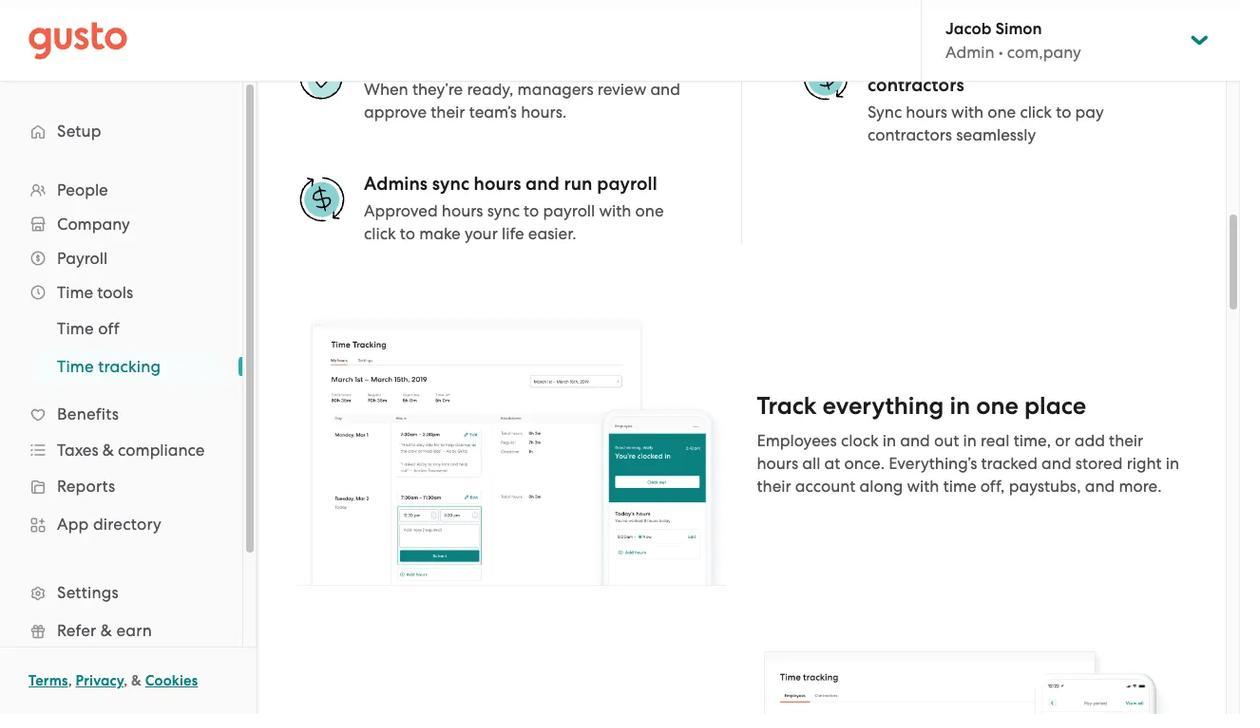 Task type: vqa. For each thing, say whether or not it's contained in the screenshot.
the left 'To'
yes



Task type: locate. For each thing, give the bounding box(es) containing it.
their down employees
[[757, 477, 792, 496]]

2 horizontal spatial sync
[[936, 51, 973, 73]]

time down payroll
[[57, 283, 93, 302]]

2 vertical spatial their
[[757, 477, 792, 496]]

admins inside admins sync hours and run payroll approved hours sync to payroll with one click to make your life easier.
[[364, 173, 428, 195]]

setup link
[[19, 114, 223, 148]]

0 vertical spatial pay
[[1068, 51, 1101, 73]]

ready,
[[467, 80, 514, 99]]

2 vertical spatial to
[[400, 224, 415, 243]]

, left privacy at the bottom left of the page
[[68, 673, 72, 690]]

paystubs,
[[1009, 477, 1081, 496]]

0 vertical spatial their
[[431, 103, 465, 122]]

pay down the com,pany
[[1076, 103, 1105, 122]]

1 vertical spatial sync
[[432, 173, 470, 195]]

taxes & compliance button
[[19, 433, 223, 468]]

gusto navigation element
[[0, 82, 242, 715]]

add
[[1075, 431, 1105, 450]]

0 horizontal spatial to
[[400, 224, 415, 243]]

admins for admins sync hours and run payroll
[[364, 173, 428, 195]]

track
[[757, 391, 817, 421]]

contractors up sync
[[868, 74, 965, 96]]

, left cookies button
[[124, 673, 128, 690]]

place
[[1025, 391, 1087, 421]]

to
[[1056, 103, 1072, 122], [524, 202, 539, 221], [400, 224, 415, 243]]

1 vertical spatial click
[[364, 224, 396, 243]]

tracking
[[98, 357, 161, 376]]

admins sync hours and run payroll approved hours sync to payroll with one click to make your life easier.
[[364, 173, 664, 243]]

2 horizontal spatial with
[[952, 103, 984, 122]]

payroll up easier.
[[543, 202, 595, 221]]

with inside admins sync hours and run payroll approved hours sync to payroll with one click to make your life easier.
[[599, 202, 632, 221]]

one
[[988, 103, 1016, 122], [636, 202, 664, 221], [976, 391, 1019, 421]]

settings link
[[19, 576, 223, 610]]

1 vertical spatial &
[[101, 622, 112, 641]]

directory
[[93, 515, 162, 534]]

click down approved
[[364, 224, 396, 243]]

to up life at the left top
[[524, 202, 539, 221]]

1 horizontal spatial ,
[[124, 673, 128, 690]]

contractors
[[868, 74, 965, 96], [868, 125, 953, 144]]

0 horizontal spatial with
[[599, 202, 632, 221]]

everything
[[823, 391, 944, 421]]

2 time from the top
[[57, 319, 94, 338]]

1 time from the top
[[57, 283, 93, 302]]

and up the 'everything's'
[[901, 431, 931, 450]]

hours
[[978, 51, 1025, 73], [906, 103, 948, 122], [474, 173, 521, 195], [442, 202, 483, 221], [757, 454, 799, 473]]

1 horizontal spatial to
[[524, 202, 539, 221]]

hours right sync
[[906, 103, 948, 122]]

1 horizontal spatial their
[[757, 477, 792, 496]]

time for time off
[[57, 319, 94, 338]]

sync
[[936, 51, 973, 73], [432, 173, 470, 195], [487, 202, 520, 221]]

off
[[98, 319, 120, 338]]

their up right
[[1109, 431, 1144, 450]]

time off
[[57, 319, 120, 338]]

1 horizontal spatial admins
[[868, 51, 932, 73]]

1 list from the top
[[0, 173, 242, 715]]

1 vertical spatial payroll
[[543, 202, 595, 221]]

in right out
[[963, 431, 977, 450]]

0 horizontal spatial ,
[[68, 673, 72, 690]]

refer & earn link
[[19, 614, 223, 648]]

0 horizontal spatial their
[[431, 103, 465, 122]]

1 horizontal spatial with
[[907, 477, 940, 496]]

time left off
[[57, 319, 94, 338]]

employees
[[757, 431, 837, 450]]

time down "time off"
[[57, 357, 94, 376]]

sync inside admins sync hours and pay contractors sync hours with one click to pay contractors seamlessly
[[936, 51, 973, 73]]

0 vertical spatial with
[[952, 103, 984, 122]]

admins inside admins sync hours and pay contractors sync hours with one click to pay contractors seamlessly
[[868, 51, 932, 73]]

0 horizontal spatial click
[[364, 224, 396, 243]]

to down approved
[[400, 224, 415, 243]]

and
[[1030, 51, 1064, 73], [651, 80, 681, 99], [526, 173, 560, 195], [901, 431, 931, 450], [1042, 454, 1072, 473], [1085, 477, 1115, 496]]

& inside dropdown button
[[102, 441, 114, 460]]

once.
[[845, 454, 885, 473]]

in right right
[[1166, 454, 1180, 473]]

admins sync hours and pay contractors sync hours with one click to pay contractors seamlessly
[[868, 51, 1105, 144]]

hours.
[[521, 103, 567, 122]]

1 horizontal spatial click
[[1020, 103, 1052, 122]]

admins up approved
[[364, 173, 428, 195]]

1 vertical spatial to
[[524, 202, 539, 221]]

admins up sync
[[868, 51, 932, 73]]

and right review
[[651, 80, 681, 99]]

0 vertical spatial one
[[988, 103, 1016, 122]]

payroll right run
[[597, 173, 658, 195]]

1 vertical spatial time
[[57, 319, 94, 338]]

0 horizontal spatial payroll
[[543, 202, 595, 221]]

list
[[0, 173, 242, 715], [0, 310, 242, 386]]

1 horizontal spatial payroll
[[597, 173, 658, 195]]

refer
[[57, 622, 96, 641]]

everything's
[[889, 454, 978, 473]]

sync up make
[[432, 173, 470, 195]]

click
[[1020, 103, 1052, 122], [364, 224, 396, 243]]

time inside dropdown button
[[57, 283, 93, 302]]

0 vertical spatial time
[[57, 283, 93, 302]]

& inside 'link'
[[101, 622, 112, 641]]

benefits
[[57, 405, 119, 424]]

time tools
[[57, 283, 133, 302]]

app directory link
[[19, 508, 223, 542]]

2 list from the top
[[0, 310, 242, 386]]

privacy link
[[76, 673, 124, 690]]

0 vertical spatial to
[[1056, 103, 1072, 122]]

& right taxes
[[102, 441, 114, 460]]

seamlessly
[[957, 125, 1036, 144]]

1 vertical spatial contractors
[[868, 125, 953, 144]]

along
[[860, 477, 903, 496]]

time,
[[1014, 431, 1051, 450]]

admin
[[946, 43, 995, 62]]

2 vertical spatial sync
[[487, 202, 520, 221]]

out
[[934, 431, 959, 450]]

0 horizontal spatial sync
[[432, 173, 470, 195]]

to down the com,pany
[[1056, 103, 1072, 122]]

clock
[[841, 431, 879, 450]]

more.
[[1119, 477, 1162, 496]]

their down they're
[[431, 103, 465, 122]]

&
[[102, 441, 114, 460], [101, 622, 112, 641], [131, 673, 142, 690]]

& left earn
[[101, 622, 112, 641]]

payroll
[[57, 249, 108, 268]]

time tracking link
[[34, 350, 223, 384]]

0 vertical spatial payroll
[[597, 173, 658, 195]]

1 horizontal spatial sync
[[487, 202, 520, 221]]

0 vertical spatial &
[[102, 441, 114, 460]]

hours down employees
[[757, 454, 799, 473]]

0 vertical spatial admins
[[868, 51, 932, 73]]

their
[[431, 103, 465, 122], [1109, 431, 1144, 450], [757, 477, 792, 496]]

with inside admins sync hours and pay contractors sync hours with one click to pay contractors seamlessly
[[952, 103, 984, 122]]

run
[[564, 173, 593, 195]]

0 vertical spatial sync
[[936, 51, 973, 73]]

pay right •
[[1068, 51, 1101, 73]]

pay
[[1068, 51, 1101, 73], [1076, 103, 1105, 122]]

with
[[952, 103, 984, 122], [599, 202, 632, 221], [907, 477, 940, 496]]

0 vertical spatial contractors
[[868, 74, 965, 96]]

1 , from the left
[[68, 673, 72, 690]]

stored
[[1076, 454, 1123, 473]]

3 time from the top
[[57, 357, 94, 376]]

time
[[57, 283, 93, 302], [57, 319, 94, 338], [57, 357, 94, 376]]

& left cookies button
[[131, 673, 142, 690]]

1 vertical spatial admins
[[364, 173, 428, 195]]

employees clock in and out in real time, or add their hours all at once. everything's tracked and stored right in their account along with time off, paystubs, and more.
[[757, 431, 1180, 496]]

when
[[364, 80, 408, 99]]

and left run
[[526, 173, 560, 195]]

company
[[57, 215, 130, 234]]

click up seamlessly
[[1020, 103, 1052, 122]]

2 horizontal spatial their
[[1109, 431, 1144, 450]]

in up out
[[950, 391, 971, 421]]

0 horizontal spatial admins
[[364, 173, 428, 195]]

2 horizontal spatial to
[[1056, 103, 1072, 122]]

company button
[[19, 207, 223, 241]]

privacy
[[76, 673, 124, 690]]

,
[[68, 673, 72, 690], [124, 673, 128, 690]]

2 vertical spatial time
[[57, 357, 94, 376]]

sync down jacob
[[936, 51, 973, 73]]

and down simon
[[1030, 51, 1064, 73]]

tools
[[97, 283, 133, 302]]

reports link
[[19, 470, 223, 504]]

1 vertical spatial with
[[599, 202, 632, 221]]

time off link
[[34, 312, 223, 346]]

2 vertical spatial with
[[907, 477, 940, 496]]

contractors down sync
[[868, 125, 953, 144]]

sync up life at the left top
[[487, 202, 520, 221]]

0 vertical spatial click
[[1020, 103, 1052, 122]]

admins
[[868, 51, 932, 73], [364, 173, 428, 195]]

managers
[[518, 80, 594, 99]]

in
[[950, 391, 971, 421], [883, 431, 897, 450], [963, 431, 977, 450], [1166, 454, 1180, 473]]

admins for admins sync hours and pay contractors
[[868, 51, 932, 73]]

1 vertical spatial one
[[636, 202, 664, 221]]

benefits link
[[19, 397, 223, 432]]



Task type: describe. For each thing, give the bounding box(es) containing it.
com,pany
[[1007, 43, 1082, 62]]

reports
[[57, 477, 115, 496]]

taxes
[[57, 441, 99, 460]]

and inside when they're ready, managers review and approve their team's hours.
[[651, 80, 681, 99]]

sync for admins sync hours and pay contractors
[[936, 51, 973, 73]]

hours inside employees clock in and out in real time, or add their hours all at once. everything's tracked and stored right in their account along with time off, paystubs, and more.
[[757, 454, 799, 473]]

app directory
[[57, 515, 162, 534]]

and inside admins sync hours and run payroll approved hours sync to payroll with one click to make your life easier.
[[526, 173, 560, 195]]

when they're ready, managers review and approve their team's hours.
[[364, 80, 681, 122]]

hours up life at the left top
[[474, 173, 521, 195]]

home image
[[29, 21, 127, 59]]

right
[[1127, 454, 1162, 473]]

and inside admins sync hours and pay contractors sync hours with one click to pay contractors seamlessly
[[1030, 51, 1064, 73]]

simon
[[996, 19, 1042, 39]]

& for earn
[[101, 622, 112, 641]]

1 vertical spatial their
[[1109, 431, 1144, 450]]

your
[[465, 224, 498, 243]]

cookies button
[[145, 670, 198, 693]]

and down stored
[[1085, 477, 1115, 496]]

1 vertical spatial pay
[[1076, 103, 1105, 122]]

cookies
[[145, 673, 198, 690]]

jacob simon admin • com,pany
[[946, 19, 1082, 62]]

2 , from the left
[[124, 673, 128, 690]]

sync
[[868, 103, 902, 122]]

tracked
[[982, 454, 1038, 473]]

team's
[[469, 103, 517, 122]]

to inside admins sync hours and pay contractors sync hours with one click to pay contractors seamlessly
[[1056, 103, 1072, 122]]

off,
[[981, 477, 1005, 496]]

setup
[[57, 122, 101, 141]]

2 vertical spatial one
[[976, 391, 1019, 421]]

at
[[825, 454, 841, 473]]

their inside when they're ready, managers review and approve their team's hours.
[[431, 103, 465, 122]]

terms
[[29, 673, 68, 690]]

terms link
[[29, 673, 68, 690]]

with inside employees clock in and out in real time, or add their hours all at once. everything's tracked and stored right in their account along with time off, paystubs, and more.
[[907, 477, 940, 496]]

approved
[[364, 202, 438, 221]]

list containing people
[[0, 173, 242, 715]]

all
[[803, 454, 821, 473]]

app
[[57, 515, 89, 534]]

make
[[419, 224, 461, 243]]

review
[[598, 80, 647, 99]]

approve
[[364, 103, 427, 122]]

in right the clock
[[883, 431, 897, 450]]

or
[[1055, 431, 1071, 450]]

•
[[999, 43, 1004, 62]]

refer & earn
[[57, 622, 152, 641]]

time for time tracking
[[57, 357, 94, 376]]

one inside admins sync hours and run payroll approved hours sync to payroll with one click to make your life easier.
[[636, 202, 664, 221]]

taxes & compliance
[[57, 441, 205, 460]]

2 vertical spatial &
[[131, 673, 142, 690]]

easier.
[[528, 224, 577, 243]]

hours down simon
[[978, 51, 1025, 73]]

hours up your
[[442, 202, 483, 221]]

time tracking
[[57, 357, 161, 376]]

people
[[57, 181, 108, 200]]

settings
[[57, 584, 119, 603]]

earn
[[116, 622, 152, 641]]

account
[[796, 477, 856, 496]]

payroll button
[[19, 241, 223, 276]]

time for time tools
[[57, 283, 93, 302]]

track everything in one place
[[757, 391, 1087, 421]]

1 contractors from the top
[[868, 74, 965, 96]]

real
[[981, 431, 1010, 450]]

click inside admins sync hours and pay contractors sync hours with one click to pay contractors seamlessly
[[1020, 103, 1052, 122]]

& for compliance
[[102, 441, 114, 460]]

life
[[502, 224, 524, 243]]

list containing time off
[[0, 310, 242, 386]]

one inside admins sync hours and pay contractors sync hours with one click to pay contractors seamlessly
[[988, 103, 1016, 122]]

compliance
[[118, 441, 205, 460]]

jacob
[[946, 19, 992, 39]]

and down or
[[1042, 454, 1072, 473]]

sync for admins sync hours and run payroll
[[432, 173, 470, 195]]

time tools button
[[19, 276, 223, 310]]

they're
[[412, 80, 463, 99]]

2 contractors from the top
[[868, 125, 953, 144]]

terms , privacy , & cookies
[[29, 673, 198, 690]]

people button
[[19, 173, 223, 207]]

time
[[944, 477, 977, 496]]

click inside admins sync hours and run payroll approved hours sync to payroll with one click to make your life easier.
[[364, 224, 396, 243]]



